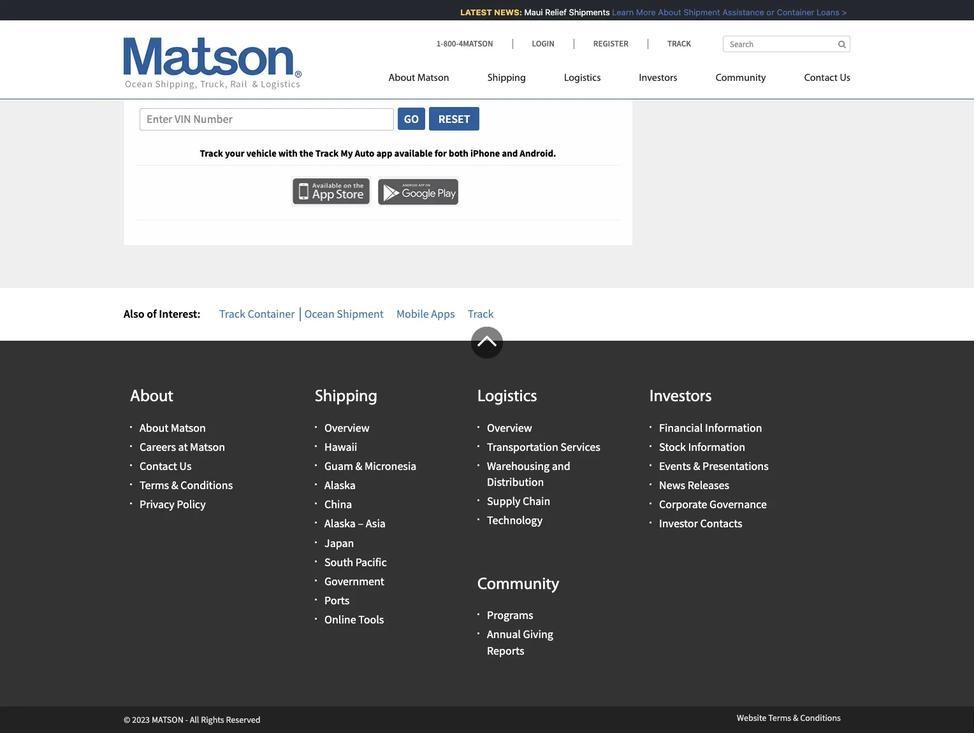 Task type: vqa. For each thing, say whether or not it's contained in the screenshot.
SOUTH PACIFIC
no



Task type: locate. For each thing, give the bounding box(es) containing it.
contact down 'careers'
[[140, 459, 177, 474]]

transportation services link
[[487, 440, 601, 454]]

terms up privacy
[[140, 478, 169, 493]]

enter down if
[[140, 86, 167, 101]]

chain
[[523, 494, 551, 509]]

conditions inside about matson careers at matson contact us terms & conditions privacy policy
[[181, 478, 233, 493]]

investors down the 'register' 'link'
[[639, 73, 678, 84]]

None search field
[[723, 36, 851, 52]]

1 horizontal spatial contact us link
[[785, 67, 851, 93]]

services
[[561, 440, 601, 454]]

available,
[[278, 55, 324, 70]]

container
[[774, 7, 811, 17], [248, 307, 295, 321]]

for
[[516, 7, 527, 17], [424, 55, 438, 70], [435, 147, 447, 159]]

1 vertical spatial investors
[[650, 389, 712, 406]]

about for about matson
[[389, 73, 415, 84]]

0 horizontal spatial us
[[179, 459, 192, 474]]

overview link up transportation
[[487, 421, 532, 435]]

1 vertical spatial vin
[[170, 86, 187, 101]]

0 vertical spatial information
[[705, 421, 762, 435]]

enter
[[360, 55, 385, 70]]

backtop image
[[471, 327, 503, 359]]

about matson link down 1-
[[389, 67, 468, 93]]

about matson link
[[389, 67, 468, 93], [140, 421, 206, 435]]

us
[[840, 73, 851, 84], [179, 459, 192, 474]]

0 vertical spatial us
[[840, 73, 851, 84]]

1 horizontal spatial and
[[552, 459, 571, 474]]

alaska – asia link
[[325, 517, 386, 531]]

800-
[[443, 38, 459, 49]]

0 horizontal spatial about matson link
[[140, 421, 206, 435]]

about matson link up careers at matson link
[[140, 421, 206, 435]]

0 horizontal spatial overview
[[325, 421, 370, 435]]

1 vertical spatial for
[[424, 55, 438, 70]]

shipping link
[[468, 67, 545, 93]]

1 vertical spatial information
[[688, 440, 745, 454]]

number
[[214, 3, 255, 18], [189, 86, 230, 101]]

and right iphone
[[502, 147, 518, 159]]

maui
[[521, 7, 540, 17]]

track up the backtop image
[[468, 307, 494, 321]]

events & presentations link
[[659, 459, 769, 474]]

possible
[[529, 7, 562, 17]]

apple image
[[291, 176, 372, 208]]

1 overview from the left
[[325, 421, 370, 435]]

investors up financial at the bottom
[[650, 389, 712, 406]]

1 horizontal spatial us
[[840, 73, 851, 84]]

ports
[[325, 594, 350, 608]]

0 vertical spatial your
[[440, 55, 462, 70]]

japan
[[325, 536, 354, 551]]

off/picking
[[329, 7, 383, 17]]

register
[[594, 38, 629, 49]]

about matson link for shipping link
[[389, 67, 468, 93]]

& right guam
[[356, 459, 363, 474]]

1 horizontal spatial overview
[[487, 421, 532, 435]]

your left vehicle
[[225, 147, 244, 159]]

container right "or"
[[774, 7, 811, 17]]

overview for transportation
[[487, 421, 532, 435]]

track left vehicle
[[200, 147, 223, 159]]

logistics up transportation
[[478, 389, 537, 406]]

0 horizontal spatial conditions
[[181, 478, 233, 493]]

1 vertical spatial us
[[179, 459, 192, 474]]

0 horizontal spatial terms
[[140, 478, 169, 493]]

with
[[278, 147, 298, 159]]

1 horizontal spatial logistics
[[564, 73, 601, 84]]

contacts
[[700, 517, 743, 531]]

1 vertical spatial conditions
[[800, 713, 841, 724]]

community down search search field
[[716, 73, 766, 84]]

overview link up 'hawaii' link
[[325, 421, 370, 435]]

shipment left assistance at the top right
[[680, 7, 717, 17]]

us inside about matson careers at matson contact us terms & conditions privacy policy
[[179, 459, 192, 474]]

also of interest:
[[124, 307, 201, 321]]

technology
[[487, 514, 543, 528]]

china link
[[325, 498, 352, 512]]

us up 'terms & conditions' link
[[179, 459, 192, 474]]

shipping down automobile
[[488, 73, 526, 84]]

1 vertical spatial matson
[[171, 421, 206, 435]]

1 vertical spatial your
[[225, 147, 244, 159]]

investor
[[659, 517, 698, 531]]

& up news releases link
[[693, 459, 700, 474]]

the right if
[[150, 55, 165, 70]]

overview for hawaii
[[325, 421, 370, 435]]

about inside top menu 'navigation'
[[389, 73, 415, 84]]

0 horizontal spatial logistics
[[478, 389, 537, 406]]

& inside about matson careers at matson contact us terms & conditions privacy policy
[[171, 478, 178, 493]]

0 vertical spatial matson
[[417, 73, 449, 84]]

0 vertical spatial track link
[[648, 38, 691, 49]]

information up the events & presentations link
[[688, 440, 745, 454]]

1 enter from the top
[[140, 3, 167, 18]]

container left │ocean
[[248, 307, 295, 321]]

releases
[[688, 478, 730, 493]]

overview up transportation
[[487, 421, 532, 435]]

china
[[325, 498, 352, 512]]

vin down booking on the left top of the page
[[170, 86, 187, 101]]

0 vertical spatial about matson link
[[389, 67, 468, 93]]

© 2023 matson ‐ all rights reserved
[[124, 715, 261, 726]]

contact us link down 'search' image
[[785, 67, 851, 93]]

1 overview link from the left
[[325, 421, 370, 435]]

guam
[[325, 459, 353, 474]]

Enter VIN Number text field
[[140, 108, 394, 130]]

1 horizontal spatial contact
[[805, 73, 838, 84]]

pacific
[[356, 555, 387, 570]]

Search search field
[[723, 36, 851, 52]]

about inside about matson careers at matson contact us terms & conditions privacy policy
[[140, 421, 169, 435]]

overview up 'hawaii' link
[[325, 421, 370, 435]]

matson
[[417, 73, 449, 84], [171, 421, 206, 435], [190, 440, 225, 454]]

0 vertical spatial container
[[774, 7, 811, 17]]

–
[[358, 517, 364, 531]]

conditions
[[181, 478, 233, 493], [800, 713, 841, 724]]

0 vertical spatial contact
[[805, 73, 838, 84]]

1 horizontal spatial track link
[[648, 38, 691, 49]]

community
[[716, 73, 766, 84], [478, 577, 559, 594]]

more
[[633, 7, 653, 17]]

android.
[[520, 147, 556, 159]]

transportation
[[487, 440, 558, 454]]

1 vertical spatial shipping
[[315, 389, 377, 406]]

1 vertical spatial shipment
[[337, 307, 384, 321]]

0 horizontal spatial overview link
[[325, 421, 370, 435]]

1 vertical spatial track link
[[468, 307, 494, 321]]

contact us link down 'careers'
[[140, 459, 192, 474]]

0 horizontal spatial vin
[[170, 86, 187, 101]]

0 horizontal spatial community
[[478, 577, 559, 594]]

1 vertical spatial community
[[478, 577, 559, 594]]

alaska down guam
[[325, 478, 356, 493]]

1 vertical spatial contact
[[140, 459, 177, 474]]

0 vertical spatial enter
[[140, 3, 167, 18]]

0 horizontal spatial shipment
[[337, 307, 384, 321]]

0 vertical spatial logistics
[[564, 73, 601, 84]]

2 vertical spatial for
[[435, 147, 447, 159]]

0 vertical spatial shipping
[[488, 73, 526, 84]]

©
[[124, 715, 130, 726]]

1 vertical spatial and
[[502, 147, 518, 159]]

1 alaska from the top
[[325, 478, 356, 493]]

1-800-4matson link
[[437, 38, 512, 49]]

overview transportation services warehousing and distribution supply chain technology
[[487, 421, 601, 528]]

goolge play image
[[378, 176, 459, 207]]

1 horizontal spatial overview link
[[487, 421, 532, 435]]

enter for enter vin number
[[140, 86, 167, 101]]

us down 'search' image
[[840, 73, 851, 84]]

2 horizontal spatial and
[[639, 7, 653, 17]]

vin up about matson
[[406, 55, 422, 70]]

1 horizontal spatial about matson link
[[389, 67, 468, 93]]

both
[[449, 147, 469, 159]]

learn
[[609, 7, 631, 17]]

‐
[[185, 715, 188, 726]]

& right 'website'
[[793, 713, 799, 724]]

1 vertical spatial about matson link
[[140, 421, 206, 435]]

about for about
[[130, 389, 173, 406]]

footer
[[0, 327, 974, 734]]

privacy
[[140, 498, 175, 512]]

mobile
[[397, 307, 429, 321]]

"latest
[[763, 7, 791, 17]]

track link up the backtop image
[[468, 307, 494, 321]]

1 vertical spatial number
[[189, 86, 230, 101]]

terms right 'website'
[[769, 713, 791, 724]]

information up the stock information "link"
[[705, 421, 762, 435]]

1 horizontal spatial conditions
[[800, 713, 841, 724]]

0 horizontal spatial track link
[[468, 307, 494, 321]]

website terms & conditions
[[737, 713, 841, 724]]

matson down 1-
[[417, 73, 449, 84]]

investors inside top menu 'navigation'
[[639, 73, 678, 84]]

financial information stock information events & presentations news releases corporate governance investor contacts
[[659, 421, 769, 531]]

1 vertical spatial alaska
[[325, 517, 356, 531]]

matson right at
[[190, 440, 225, 454]]

events
[[659, 459, 691, 474]]

2 overview from the left
[[487, 421, 532, 435]]

login link
[[512, 38, 574, 49]]

overview inside overview hawaii guam & micronesia alaska china alaska – asia japan south pacific government ports online tools
[[325, 421, 370, 435]]

0 vertical spatial investors
[[639, 73, 678, 84]]

and left "holiday"
[[639, 7, 653, 17]]

0 vertical spatial terms
[[140, 478, 169, 493]]

contact down search search field
[[805, 73, 838, 84]]

box
[[551, 55, 569, 70]]

matson up at
[[171, 421, 206, 435]]

for up about matson
[[424, 55, 438, 70]]

2 overview link from the left
[[487, 421, 532, 435]]

alaska up japan
[[325, 517, 356, 531]]

track link
[[648, 38, 691, 49], [468, 307, 494, 321]]

1 horizontal spatial vin
[[406, 55, 422, 70]]

1 vertical spatial logistics
[[478, 389, 537, 406]]

the
[[150, 55, 165, 70], [388, 55, 403, 70], [533, 55, 549, 70], [300, 147, 314, 159]]

shipment right │ocean
[[337, 307, 384, 321]]

mobile apps
[[397, 307, 455, 321]]

your down 800-
[[440, 55, 462, 70]]

for right the check
[[516, 7, 527, 17]]

0 vertical spatial community
[[716, 73, 766, 84]]

track container │ocean shipment link
[[219, 307, 384, 321]]

2 vertical spatial and
[[552, 459, 571, 474]]

& inside financial information stock information events & presentations news releases corporate governance investor contacts
[[693, 459, 700, 474]]

0 vertical spatial shipment
[[680, 7, 717, 17]]

1 horizontal spatial community
[[716, 73, 766, 84]]

investor contacts link
[[659, 517, 743, 531]]

& up privacy policy link
[[171, 478, 178, 493]]

1 vertical spatial enter
[[140, 86, 167, 101]]

track link down "holiday"
[[648, 38, 691, 49]]

0 horizontal spatial shipping
[[315, 389, 377, 406]]

enter left booking
[[140, 3, 167, 18]]

reports
[[487, 644, 524, 658]]

the right with
[[300, 147, 314, 159]]

matson inside top menu 'navigation'
[[417, 73, 449, 84]]

and inside 'overview transportation services warehousing and distribution supply chain technology'
[[552, 459, 571, 474]]

community up 'programs' link
[[478, 577, 559, 594]]

your
[[399, 7, 423, 17]]

ports link
[[325, 594, 350, 608]]

1 horizontal spatial terms
[[769, 713, 791, 724]]

about matson link for careers at matson link
[[140, 421, 206, 435]]

automobile
[[464, 55, 520, 70]]

1 vertical spatial container
[[248, 307, 295, 321]]

and down "transportation services" link
[[552, 459, 571, 474]]

1 horizontal spatial shipping
[[488, 73, 526, 84]]

not
[[260, 55, 276, 70]]

privacy policy link
[[140, 498, 206, 512]]

0 horizontal spatial contact
[[140, 459, 177, 474]]

us inside contact us "link"
[[840, 73, 851, 84]]

2 enter from the top
[[140, 86, 167, 101]]

relief
[[542, 7, 563, 17]]

shipping up 'hawaii' link
[[315, 389, 377, 406]]

please
[[326, 55, 358, 70]]

None button
[[428, 24, 480, 49], [397, 24, 426, 48], [428, 106, 480, 131], [397, 107, 426, 131], [428, 24, 480, 49], [397, 24, 426, 48], [428, 106, 480, 131], [397, 107, 426, 131]]

1 vertical spatial terms
[[769, 713, 791, 724]]

enter
[[140, 3, 167, 18], [140, 86, 167, 101]]

number up enter booking number text box
[[214, 3, 255, 18]]

1 vertical spatial contact us link
[[140, 459, 192, 474]]

number down "number"
[[189, 86, 230, 101]]

for left both
[[435, 147, 447, 159]]

logistics inside top menu 'navigation'
[[564, 73, 601, 84]]

latest
[[457, 7, 489, 17]]

overview link
[[325, 421, 370, 435], [487, 421, 532, 435]]

logistics
[[564, 73, 601, 84], [478, 389, 537, 406]]

0 horizontal spatial contact us link
[[140, 459, 192, 474]]

0 horizontal spatial your
[[225, 147, 244, 159]]

│ocean
[[297, 307, 335, 321]]

logistics down the below:
[[564, 73, 601, 84]]

policy
[[177, 498, 206, 512]]

financial
[[659, 421, 703, 435]]

overview inside 'overview transportation services warehousing and distribution supply chain technology'
[[487, 421, 532, 435]]

0 vertical spatial alaska
[[325, 478, 356, 493]]

& inside overview hawaii guam & micronesia alaska china alaska – asia japan south pacific government ports online tools
[[356, 459, 363, 474]]

0 vertical spatial conditions
[[181, 478, 233, 493]]

news
[[659, 478, 686, 493]]

0 vertical spatial number
[[214, 3, 255, 18]]



Task type: describe. For each thing, give the bounding box(es) containing it.
visiting
[[875, 7, 903, 17]]

apps
[[431, 307, 455, 321]]

below:
[[571, 55, 603, 70]]

community inside top menu 'navigation'
[[716, 73, 766, 84]]

programs link
[[487, 609, 533, 623]]

please
[[463, 7, 489, 17]]

corporate governance link
[[659, 498, 767, 512]]

logistics inside footer
[[478, 389, 537, 406]]

stock
[[659, 440, 686, 454]]

dropping off/picking up your vehicle please check for possible adjusted operating and holiday hours posted under "latest notifications" before visiting us.
[[282, 7, 916, 17]]

blue matson logo with ocean, shipping, truck, rail and logistics written beneath it. image
[[124, 38, 302, 90]]

programs
[[487, 609, 533, 623]]

assistance
[[719, 7, 761, 17]]

warehousing
[[487, 459, 550, 474]]

hawaii link
[[325, 440, 357, 454]]

track down "holiday"
[[668, 38, 691, 49]]

up
[[385, 7, 397, 17]]

track right interest: in the top of the page
[[219, 307, 245, 321]]

loans
[[813, 7, 836, 17]]

enter vin number
[[140, 86, 230, 101]]

dropping
[[282, 7, 327, 17]]

the right enter
[[388, 55, 403, 70]]

contact inside "link"
[[805, 73, 838, 84]]

hours
[[685, 7, 707, 17]]

supply
[[487, 494, 521, 509]]

south pacific link
[[325, 555, 387, 570]]

about matson
[[389, 73, 449, 84]]

shipping inside footer
[[315, 389, 377, 406]]

government link
[[325, 575, 384, 589]]

2 vertical spatial matson
[[190, 440, 225, 454]]

shipments
[[566, 7, 607, 17]]

matson for about matson careers at matson contact us terms & conditions privacy policy
[[171, 421, 206, 435]]

interest:
[[159, 307, 201, 321]]

check
[[491, 7, 514, 17]]

stock information link
[[659, 440, 745, 454]]

Enter Booking Number text field
[[140, 26, 394, 48]]

careers at matson link
[[140, 440, 225, 454]]

before
[[848, 7, 873, 17]]

about for about matson careers at matson contact us terms & conditions privacy policy
[[140, 421, 169, 435]]

the right in
[[533, 55, 549, 70]]

footer containing about
[[0, 327, 974, 734]]

search image
[[839, 40, 846, 48]]

tools
[[359, 613, 384, 628]]

technology link
[[487, 514, 543, 528]]

booking
[[170, 3, 211, 18]]

adjusted
[[564, 7, 597, 17]]

0 horizontal spatial container
[[248, 307, 295, 321]]

hawaii
[[325, 440, 357, 454]]

rights
[[201, 715, 224, 726]]

reserved
[[226, 715, 261, 726]]

enter booking number
[[140, 3, 255, 18]]

>
[[839, 7, 844, 17]]

annual
[[487, 628, 521, 642]]

if
[[141, 55, 147, 70]]

login
[[532, 38, 555, 49]]

news:
[[491, 7, 519, 17]]

all
[[190, 715, 199, 726]]

asia
[[366, 517, 386, 531]]

track your vehicle with the track my auto app available for both iphone and android.
[[200, 147, 556, 159]]

number for enter booking number
[[214, 3, 255, 18]]

track container │ocean shipment
[[219, 307, 384, 321]]

0 vertical spatial vin
[[406, 55, 422, 70]]

posted
[[709, 7, 736, 17]]

latest news: maui relief shipments learn more about shipment assistance or container loans >
[[457, 7, 844, 17]]

giving
[[523, 628, 553, 642]]

annual giving reports link
[[487, 628, 553, 658]]

number for enter vin number
[[189, 86, 230, 101]]

4matson
[[459, 38, 493, 49]]

terms & conditions link
[[140, 478, 233, 493]]

japan link
[[325, 536, 354, 551]]

government
[[325, 575, 384, 589]]

shipping inside top menu 'navigation'
[[488, 73, 526, 84]]

about matson careers at matson contact us terms & conditions privacy policy
[[140, 421, 233, 512]]

1 horizontal spatial shipment
[[680, 7, 717, 17]]

0 vertical spatial for
[[516, 7, 527, 17]]

1 horizontal spatial your
[[440, 55, 462, 70]]

alaska link
[[325, 478, 356, 493]]

contact inside about matson careers at matson contact us terms & conditions privacy policy
[[140, 459, 177, 474]]

under
[[738, 7, 761, 17]]

in
[[522, 55, 531, 70]]

0 vertical spatial contact us link
[[785, 67, 851, 93]]

presentations
[[703, 459, 769, 474]]

2023 matson
[[132, 715, 183, 726]]

enter for enter booking number
[[140, 3, 167, 18]]

micronesia
[[365, 459, 417, 474]]

also
[[124, 307, 144, 321]]

app
[[376, 147, 392, 159]]

operating
[[599, 7, 636, 17]]

auto
[[355, 147, 375, 159]]

top menu navigation
[[389, 67, 851, 93]]

learn more about shipment assistance or container loans > link
[[609, 7, 844, 17]]

investors link
[[620, 67, 697, 93]]

overview link for shipping
[[325, 421, 370, 435]]

1 horizontal spatial container
[[774, 7, 811, 17]]

booking
[[168, 55, 207, 70]]

0 vertical spatial and
[[639, 7, 653, 17]]

website
[[737, 713, 767, 724]]

2 alaska from the top
[[325, 517, 356, 531]]

track left my
[[316, 147, 339, 159]]

matson for about matson
[[417, 73, 449, 84]]

community inside footer
[[478, 577, 559, 594]]

notifications"
[[793, 7, 846, 17]]

is
[[250, 55, 257, 70]]

1-800-4matson
[[437, 38, 493, 49]]

of
[[147, 307, 157, 321]]

available
[[394, 147, 433, 159]]

0 horizontal spatial and
[[502, 147, 518, 159]]

register link
[[574, 38, 648, 49]]

distribution
[[487, 475, 544, 490]]

overview link for logistics
[[487, 421, 532, 435]]

careers
[[140, 440, 176, 454]]

online
[[325, 613, 356, 628]]

terms inside about matson careers at matson contact us terms & conditions privacy policy
[[140, 478, 169, 493]]

if the booking number is not available, please enter the vin for your automobile in the box below:
[[141, 55, 603, 70]]



